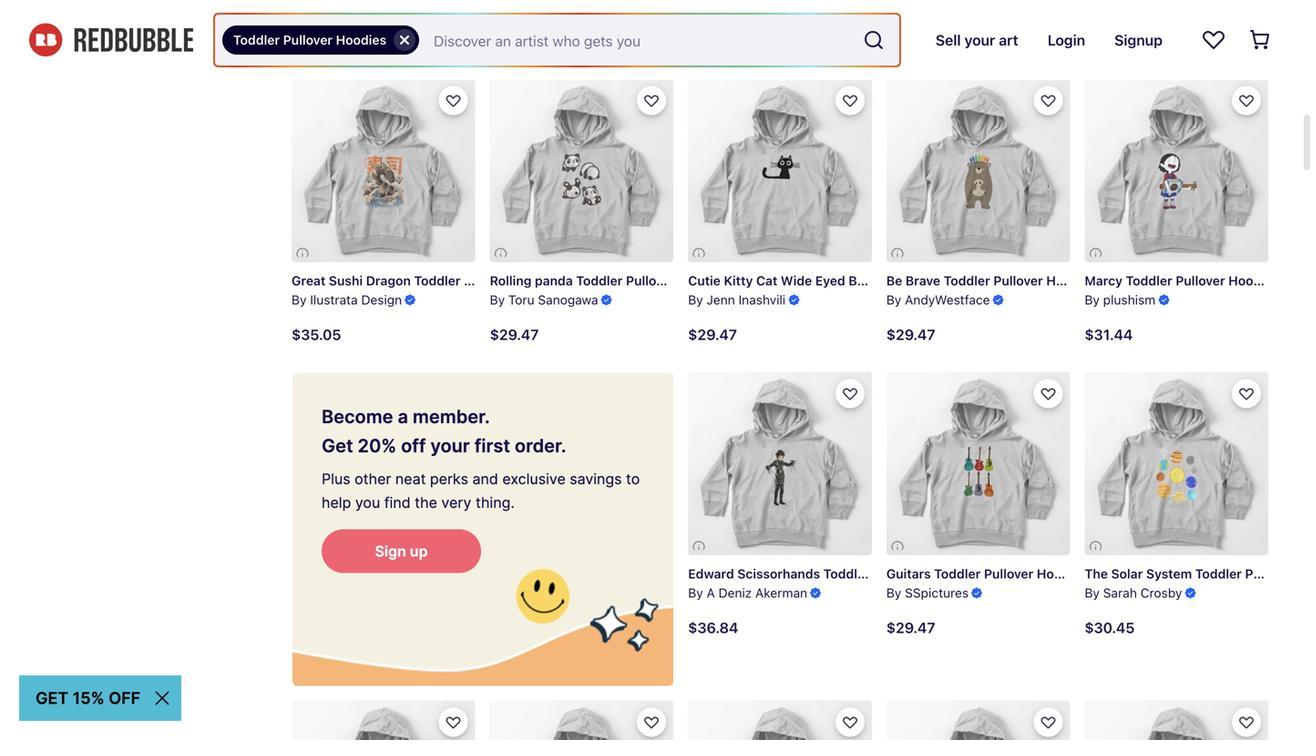 Task type: describe. For each thing, give the bounding box(es) containing it.
toru
[[508, 293, 535, 308]]

the solar system toddler pullover hoodie image
[[1085, 372, 1268, 556]]

solar
[[1111, 567, 1143, 582]]

toddler pullover hoodies
[[233, 32, 386, 47]]

marcy toddler pullover hoodie image
[[1085, 79, 1268, 263]]

by for by a deniz akerman
[[688, 586, 703, 601]]

by for by sarah crosby
[[1085, 586, 1100, 601]]

the solar system toddler pullover ho
[[1085, 567, 1312, 582]]

toddler up plushism
[[1126, 274, 1173, 289]]

toddler left guitars
[[824, 567, 870, 582]]

sushi
[[329, 274, 363, 289]]

guitars
[[886, 567, 931, 582]]

plushism
[[1103, 293, 1156, 308]]

rolling
[[490, 274, 532, 289]]

Search term search field
[[419, 15, 856, 66]]

modal overlay box frame element
[[292, 372, 674, 687]]

2 $29.47 link from the left
[[1085, 0, 1268, 64]]

by toru sanogawa
[[490, 293, 598, 308]]

jenn
[[707, 293, 735, 308]]

by sarah crosby
[[1085, 586, 1182, 601]]

by a deniz akerman
[[688, 586, 807, 601]]

edward
[[688, 567, 734, 582]]

toddler up the sanogawa
[[576, 274, 623, 289]]

design
[[361, 293, 402, 308]]

$29.47 for by jenn inashvili
[[688, 326, 737, 344]]

edward scissorhands toddler pullover hoodie image
[[688, 372, 872, 556]]

$31.93
[[292, 33, 339, 50]]

by for by sspictures
[[886, 586, 902, 601]]

marcy toddler pullover hoodie
[[1085, 274, 1272, 289]]

toddler right dragon
[[414, 274, 461, 289]]

scissorhands
[[737, 567, 820, 582]]

ho
[[1298, 567, 1312, 582]]

brave
[[906, 274, 941, 289]]

rolling panda toddler pullover hoodie image
[[490, 79, 674, 263]]

redbubble logo image
[[29, 23, 193, 57]]

by for by toru sanogawa
[[490, 293, 505, 308]]

$31.93 link
[[292, 0, 475, 64]]

marcy
[[1085, 274, 1123, 289]]

$29.47 for by sspictures
[[886, 620, 935, 637]]

be
[[886, 274, 902, 289]]

by for by jenn inashvili
[[688, 293, 703, 308]]

edward scissorhands toddler pullover hoodie
[[688, 567, 970, 582]]

Toddler Pullover Hoodies field
[[215, 15, 899, 66]]

sanogawa
[[538, 293, 598, 308]]



Task type: vqa. For each thing, say whether or not it's contained in the screenshot.
The Solar System Toddler Pullover Hoodie image
yes



Task type: locate. For each thing, give the bounding box(es) containing it.
by ilustrata design
[[292, 293, 402, 308]]

toddler inside button
[[233, 32, 280, 47]]

by down be at the right top
[[886, 293, 902, 308]]

$29.47
[[490, 33, 539, 50], [1085, 33, 1134, 50], [490, 326, 539, 344], [688, 326, 737, 344], [886, 326, 935, 344], [886, 620, 935, 637]]

ilustrata
[[310, 293, 358, 308]]

by down rolling at the left
[[490, 293, 505, 308]]

akerman
[[755, 586, 807, 601]]

sspictures
[[905, 586, 969, 601]]

guitars toddler pullover hoodie image
[[886, 372, 1070, 556]]

great sushi dragon  toddler pullover hoodie
[[292, 274, 560, 289]]

1 horizontal spatial $29.47 link
[[1085, 0, 1268, 64]]

by sspictures
[[886, 586, 969, 601]]

the
[[1085, 567, 1108, 582]]

toddler up sspictures
[[934, 567, 981, 582]]

$36.84 link
[[886, 0, 1070, 64]]

1 vertical spatial $36.84
[[688, 620, 739, 637]]

0 horizontal spatial $36.84
[[688, 620, 739, 637]]

sarah
[[1103, 586, 1137, 601]]

by left jenn
[[688, 293, 703, 308]]

deniz
[[719, 586, 752, 601]]

1 $29.47 link from the left
[[490, 0, 674, 64]]

$35.05
[[292, 326, 341, 344]]

toddler
[[233, 32, 280, 47], [414, 274, 461, 289], [576, 274, 623, 289], [944, 274, 990, 289], [1126, 274, 1173, 289], [824, 567, 870, 582], [934, 567, 981, 582], [1195, 567, 1242, 582]]

toddler up andywestface
[[944, 274, 990, 289]]

by left a
[[688, 586, 703, 601]]

be brave toddler pullover hoodie image
[[886, 79, 1070, 263]]

rolling panda toddler pullover hoodie
[[490, 274, 722, 289]]

cutie kitty cat wide eyed black kitten toddler pullover hoodie image
[[688, 79, 872, 263]]

hoodie
[[517, 274, 560, 289], [679, 274, 722, 289], [1046, 274, 1090, 289], [1229, 274, 1272, 289], [926, 567, 970, 582], [1037, 567, 1081, 582]]

0 vertical spatial $36.84
[[886, 33, 937, 50]]

guitars toddler pullover hoodie
[[886, 567, 1081, 582]]

crosby
[[1141, 586, 1182, 601]]

inashvili
[[739, 293, 786, 308]]

system
[[1146, 567, 1192, 582]]

by for by ilustrata design
[[292, 293, 307, 308]]

$36.84
[[886, 33, 937, 50], [688, 620, 739, 637]]

by down guitars
[[886, 586, 902, 601]]

toddler left $31.93
[[233, 32, 280, 47]]

great sushi dragon  toddler pullover hoodie image
[[292, 79, 475, 263]]

by down great
[[292, 293, 307, 308]]

$29.47 for by toru sanogawa
[[490, 326, 539, 344]]

$31.44
[[1085, 326, 1133, 344]]

be brave toddler pullover hoodie
[[886, 274, 1090, 289]]

by jenn inashvili
[[688, 293, 786, 308]]

toddler right system
[[1195, 567, 1242, 582]]

by plushism
[[1085, 293, 1156, 308]]

$29.47 link
[[490, 0, 674, 64], [1085, 0, 1268, 64]]

by down 'the'
[[1085, 586, 1100, 601]]

$30.45
[[1085, 620, 1135, 637]]

dragon
[[366, 274, 411, 289]]

toddler pullover hoodies button
[[222, 26, 419, 55]]

pullover inside button
[[283, 32, 333, 47]]

panda
[[535, 274, 573, 289]]

pullover
[[283, 32, 333, 47], [464, 274, 513, 289], [626, 274, 676, 289], [994, 274, 1043, 289], [1176, 274, 1225, 289], [873, 567, 923, 582], [984, 567, 1034, 582], [1245, 567, 1295, 582]]

by down the marcy
[[1085, 293, 1100, 308]]

by andywestface
[[886, 293, 990, 308]]

by for by andywestface
[[886, 293, 902, 308]]

by for by plushism
[[1085, 293, 1100, 308]]

$29.47 for by andywestface
[[886, 326, 935, 344]]

great
[[292, 274, 326, 289]]

andywestface
[[905, 293, 990, 308]]

by
[[292, 293, 307, 308], [490, 293, 505, 308], [688, 293, 703, 308], [886, 293, 902, 308], [1085, 293, 1100, 308], [688, 586, 703, 601], [886, 586, 902, 601], [1085, 586, 1100, 601]]

1 horizontal spatial $36.84
[[886, 33, 937, 50]]

a
[[707, 586, 715, 601]]

0 horizontal spatial $29.47 link
[[490, 0, 674, 64]]

hoodies
[[336, 32, 386, 47]]



